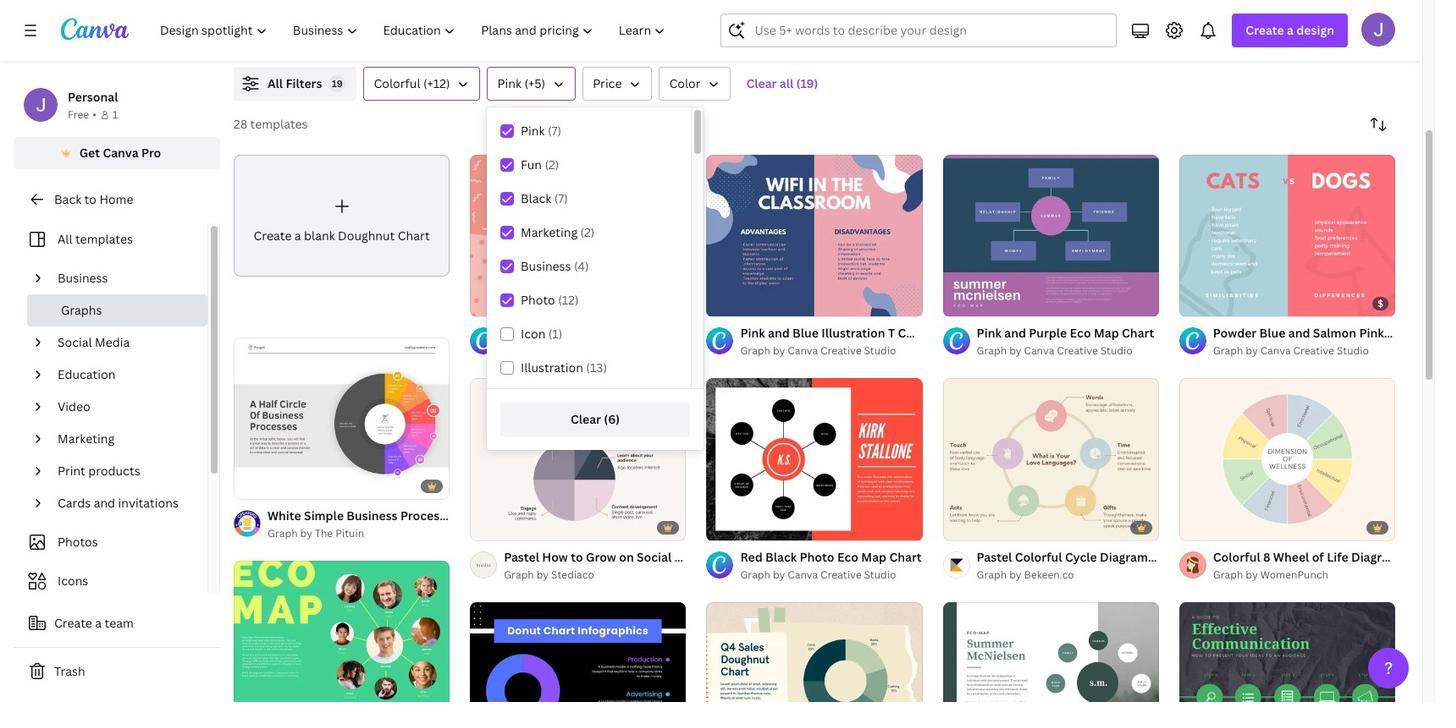 Task type: vqa. For each thing, say whether or not it's contained in the screenshot.
the Colorful in the THE PASTEL COLORFUL CYCLE DIAGRAM GRAPH GRAPH BY BEKEEN.CO
yes



Task type: describe. For each thing, give the bounding box(es) containing it.
business inside white simple business process circle graph graph by the pituin
[[347, 508, 398, 524]]

all for all templates
[[58, 231, 72, 247]]

blue inside powder blue and salmon pink t chart graph by canva creative studio
[[1260, 326, 1286, 342]]

white
[[268, 508, 301, 524]]

a for blank
[[295, 228, 301, 244]]

t inside pink and blue illustration t chart graph by canva creative studio
[[888, 326, 895, 342]]

creative for red black photo eco map chart
[[821, 568, 862, 582]]

photos
[[58, 534, 98, 550]]

social media
[[58, 335, 130, 351]]

red black photo eco map chart link
[[740, 549, 922, 567]]

print products
[[58, 463, 140, 479]]

personal
[[68, 89, 118, 105]]

by inside "red black photo eco map chart graph by canva creative studio"
[[773, 568, 785, 582]]

(+5)
[[525, 75, 546, 91]]

graph by womenpunch link
[[1213, 567, 1396, 584]]

white simple business process circle graph image
[[234, 338, 450, 500]]

blue inside pink and blue illustration t chart graph by canva creative studio
[[793, 326, 819, 342]]

all templates link
[[24, 224, 197, 256]]

graph by stediaco
[[504, 568, 594, 582]]

pink (7)
[[521, 123, 561, 139]]

by inside white simple business process circle graph graph by the pituin
[[300, 527, 312, 541]]

business for business (4)
[[521, 258, 571, 274]]

business (4)
[[521, 258, 589, 274]]

color button
[[659, 67, 731, 101]]

canva inside powder blue and salmon pink t chart graph by canva creative studio
[[1261, 344, 1291, 359]]

and inside powder blue and salmon pink t chart graph by canva creative studio
[[1289, 326, 1311, 342]]

pastel colorful cycle diagram graph image
[[943, 379, 1159, 541]]

(19)
[[797, 75, 818, 91]]

stediaco
[[551, 568, 594, 582]]

chart inside fun background peach t chart graph by canva creative studio
[[648, 326, 680, 342]]

and for blue
[[768, 326, 790, 342]]

fun background peach t chart image
[[470, 155, 686, 317]]

create a team
[[54, 616, 134, 632]]

black (7)
[[521, 191, 568, 207]]

19
[[332, 77, 343, 90]]

(12)
[[558, 292, 579, 308]]

0 horizontal spatial illustration
[[521, 360, 583, 376]]

chart inside pink and blue illustration t chart graph by canva creative studio
[[898, 326, 931, 342]]

free
[[68, 108, 89, 122]]

design
[[1297, 22, 1335, 38]]

all templates
[[58, 231, 133, 247]]

cycle
[[1065, 549, 1097, 566]]

(2) for marketing (2)
[[581, 224, 595, 241]]

illustration (13)
[[521, 360, 607, 376]]

diagram inside colorful 8 wheel of life diagram graph graph by womenpunch
[[1352, 549, 1400, 566]]

graph by canva creative studio link for photo
[[740, 567, 922, 584]]

charcoal and green effective communication process flow chart image
[[1180, 603, 1396, 703]]

clear for clear (6)
[[571, 412, 601, 428]]

salmon
[[1313, 326, 1357, 342]]

sage green beige sales doughnut chart image
[[707, 603, 923, 703]]

icons
[[58, 573, 88, 589]]

templates for 28 templates
[[250, 116, 308, 132]]

get
[[79, 145, 100, 161]]

pink and purple eco map chart link
[[977, 325, 1155, 343]]

pink and purple eco map chart image
[[943, 155, 1159, 317]]

graphs
[[61, 302, 102, 318]]

purple
[[1029, 326, 1067, 342]]

pastel colorful cycle diagram graph link
[[977, 549, 1187, 567]]

home
[[99, 191, 133, 207]]

print
[[58, 463, 85, 479]]

28 templates
[[234, 116, 308, 132]]

doughnut charts templates image
[[1034, 0, 1396, 47]]

create a blank doughnut chart
[[254, 228, 430, 244]]

canva inside pink and purple eco map chart graph by canva creative studio
[[1024, 344, 1055, 359]]

by inside colorful 8 wheel of life diagram graph graph by womenpunch
[[1246, 568, 1258, 582]]

0 vertical spatial photo
[[521, 292, 555, 308]]

pastel
[[977, 549, 1012, 566]]

create a blank doughnut chart link
[[234, 155, 450, 277]]

studio for red black photo eco map chart
[[864, 568, 896, 582]]

by inside powder blue and salmon pink t chart graph by canva creative studio
[[1246, 344, 1258, 359]]

creative inside powder blue and salmon pink t chart graph by canva creative studio
[[1294, 344, 1335, 359]]

process
[[400, 508, 446, 524]]

price button
[[583, 67, 652, 101]]

by inside pink and purple eco map chart graph by canva creative studio
[[1010, 344, 1022, 359]]

fun background peach t chart graph by canva creative studio
[[504, 326, 680, 359]]

clear (6) button
[[501, 403, 690, 437]]

canva inside fun background peach t chart graph by canva creative studio
[[551, 344, 582, 359]]

$
[[1378, 298, 1384, 310]]

(6)
[[604, 412, 620, 428]]

photo inside "red black photo eco map chart graph by canva creative studio"
[[800, 549, 835, 566]]

black and blue modern doughnut chart graph image
[[470, 603, 686, 703]]

colorful for colorful 8 wheel of life diagram graph graph by womenpunch
[[1213, 549, 1261, 566]]

pink for pink and purple eco map chart graph by canva creative studio
[[977, 326, 1002, 342]]

pink (+5)
[[498, 75, 546, 91]]

creative for pink and blue illustration t chart
[[821, 344, 862, 359]]

Search search field
[[755, 14, 1106, 47]]

by inside pastel colorful cycle diagram graph graph by bekeen.co
[[1010, 568, 1022, 582]]

studio for pink and blue illustration t chart
[[864, 344, 896, 359]]

graph inside pink and blue illustration t chart graph by canva creative studio
[[740, 344, 771, 359]]

back to home
[[54, 191, 133, 207]]

(7) for pink (7)
[[548, 123, 561, 139]]

get canva pro
[[79, 145, 161, 161]]

8
[[1264, 549, 1271, 566]]

studio inside fun background peach t chart graph by canva creative studio
[[628, 344, 660, 359]]

•
[[93, 108, 96, 122]]

a for team
[[95, 616, 102, 632]]

pink for pink and blue illustration t chart graph by canva creative studio
[[740, 326, 765, 342]]

video
[[58, 399, 90, 415]]

business for business
[[58, 270, 108, 286]]

icon (1)
[[521, 326, 563, 342]]

powder blue and salmon pink t chart image
[[1180, 155, 1396, 317]]

jacob simon image
[[1362, 13, 1396, 47]]

circle
[[448, 508, 482, 524]]

28
[[234, 116, 247, 132]]

white simple business process circle graph graph by the pituin
[[268, 508, 520, 541]]

studio for pink and purple eco map chart
[[1101, 344, 1133, 359]]

back
[[54, 191, 81, 207]]

colorful (+12) button
[[364, 67, 481, 101]]

all
[[780, 75, 794, 91]]

pink and purple eco map chart graph by canva creative studio
[[977, 326, 1155, 359]]

pink inside powder blue and salmon pink t chart graph by canva creative studio
[[1360, 326, 1384, 342]]

a for design
[[1287, 22, 1294, 38]]

eco for purple
[[1070, 326, 1091, 342]]

social media link
[[51, 327, 197, 359]]

graph by canva creative studio link for and
[[1213, 343, 1396, 360]]

pro
[[141, 145, 161, 161]]

price
[[593, 75, 622, 91]]

chart inside create a blank doughnut chart element
[[398, 228, 430, 244]]

create a design
[[1246, 22, 1335, 38]]

(13)
[[586, 360, 607, 376]]

graph by canva creative studio link for purple
[[977, 343, 1155, 360]]

pink for pink (7)
[[521, 123, 545, 139]]

products
[[88, 463, 140, 479]]

photo (12)
[[521, 292, 579, 308]]

free •
[[68, 108, 96, 122]]

of
[[1312, 549, 1324, 566]]

and for invitations
[[94, 495, 115, 512]]



Task type: locate. For each thing, give the bounding box(es) containing it.
marketing down video
[[58, 431, 114, 447]]

background
[[528, 326, 597, 342]]

womenpunch
[[1261, 568, 1329, 582]]

get canva pro button
[[14, 137, 220, 169]]

templates
[[250, 116, 308, 132], [75, 231, 133, 247]]

create a blank doughnut chart element
[[234, 155, 450, 277]]

1 t from the left
[[638, 326, 645, 342]]

2 t from the left
[[888, 326, 895, 342]]

0 horizontal spatial business
[[58, 270, 108, 286]]

0 vertical spatial black
[[521, 191, 552, 207]]

to
[[84, 191, 97, 207]]

all down back
[[58, 231, 72, 247]]

studio down the pink and blue illustration t chart link
[[864, 344, 896, 359]]

1 horizontal spatial t
[[888, 326, 895, 342]]

clear (6)
[[571, 412, 620, 428]]

business up graphs
[[58, 270, 108, 286]]

studio down pink and purple eco map chart link on the top of page
[[1101, 344, 1133, 359]]

colorful 8 wheel of life diagram graph image
[[1180, 379, 1396, 541]]

1 horizontal spatial marketing
[[521, 224, 578, 241]]

canva
[[103, 145, 139, 161], [551, 344, 582, 359], [788, 344, 818, 359], [1024, 344, 1055, 359], [1261, 344, 1291, 359], [788, 568, 818, 582]]

a inside create a design dropdown button
[[1287, 22, 1294, 38]]

cards and invitations link
[[51, 488, 197, 520]]

0 vertical spatial fun
[[521, 157, 542, 173]]

black right red
[[766, 549, 797, 566]]

canva inside "red black photo eco map chart graph by canva creative studio"
[[788, 568, 818, 582]]

0 horizontal spatial photo
[[521, 292, 555, 308]]

0 horizontal spatial t
[[638, 326, 645, 342]]

colorful 8 wheel of life diagram graph graph by womenpunch
[[1213, 549, 1435, 582]]

creative down the pink and blue illustration t chart link
[[821, 344, 862, 359]]

marketing for marketing
[[58, 431, 114, 447]]

create for create a design
[[1246, 22, 1284, 38]]

0 horizontal spatial black
[[521, 191, 552, 207]]

(7) up marketing (2)
[[554, 191, 568, 207]]

top level navigation element
[[149, 14, 680, 47]]

diagram right cycle
[[1100, 549, 1148, 566]]

clear
[[747, 75, 777, 91], [571, 412, 601, 428]]

graph inside fun background peach t chart graph by canva creative studio
[[504, 344, 534, 359]]

by down the pink and blue illustration t chart link
[[773, 344, 785, 359]]

pink (+5) button
[[487, 67, 576, 101]]

create
[[1246, 22, 1284, 38], [254, 228, 292, 244], [54, 616, 92, 632]]

0 vertical spatial illustration
[[822, 326, 885, 342]]

creative for pink and purple eco map chart
[[1057, 344, 1098, 359]]

0 horizontal spatial colorful
[[374, 75, 420, 91]]

0 horizontal spatial eco
[[837, 549, 859, 566]]

Sort by button
[[1362, 108, 1396, 141]]

fun
[[521, 157, 542, 173], [504, 326, 526, 342]]

video link
[[51, 391, 197, 423]]

0 horizontal spatial a
[[95, 616, 102, 632]]

illustration
[[822, 326, 885, 342], [521, 360, 583, 376]]

business up 'photo (12)'
[[521, 258, 571, 274]]

trash link
[[14, 655, 220, 689]]

cards
[[58, 495, 91, 512]]

create down icons
[[54, 616, 92, 632]]

1 horizontal spatial diagram
[[1352, 549, 1400, 566]]

2 horizontal spatial t
[[1387, 326, 1394, 342]]

all left "filters" at top
[[268, 75, 283, 91]]

1 vertical spatial create
[[254, 228, 292, 244]]

fun (2)
[[521, 157, 559, 173]]

photo right red
[[800, 549, 835, 566]]

canva down powder blue and salmon pink t chart link at the right top of the page
[[1261, 344, 1291, 359]]

graph inside pink and purple eco map chart graph by canva creative studio
[[977, 344, 1007, 359]]

clear left all
[[747, 75, 777, 91]]

clear inside button
[[747, 75, 777, 91]]

a inside create a team button
[[95, 616, 102, 632]]

clear all (19)
[[747, 75, 818, 91]]

pink and blue illustration t chart graph by canva creative studio
[[740, 326, 931, 359]]

by inside pink and blue illustration t chart graph by canva creative studio
[[773, 344, 785, 359]]

by down red black photo eco map chart link
[[773, 568, 785, 582]]

1 horizontal spatial all
[[268, 75, 283, 91]]

2 horizontal spatial a
[[1287, 22, 1294, 38]]

diagram inside pastel colorful cycle diagram graph graph by bekeen.co
[[1100, 549, 1148, 566]]

all filters
[[268, 75, 322, 91]]

clear all (19) button
[[738, 67, 827, 101]]

red black photo eco map chart graph by canva creative studio
[[740, 549, 922, 582]]

wheel
[[1274, 549, 1310, 566]]

studio inside pink and blue illustration t chart graph by canva creative studio
[[864, 344, 896, 359]]

a inside create a blank doughnut chart element
[[295, 228, 301, 244]]

1 horizontal spatial templates
[[250, 116, 308, 132]]

2 horizontal spatial business
[[521, 258, 571, 274]]

None search field
[[721, 14, 1117, 47]]

studio down salmon on the top right
[[1337, 344, 1369, 359]]

1 horizontal spatial eco
[[1070, 326, 1091, 342]]

colorful inside colorful 8 wheel of life diagram graph graph by womenpunch
[[1213, 549, 1261, 566]]

(7) up fun (2)
[[548, 123, 561, 139]]

2 horizontal spatial create
[[1246, 22, 1284, 38]]

marketing (2)
[[521, 224, 595, 241]]

0 vertical spatial create
[[1246, 22, 1284, 38]]

1 horizontal spatial colorful
[[1015, 549, 1062, 566]]

0 vertical spatial (7)
[[548, 123, 561, 139]]

1 horizontal spatial a
[[295, 228, 301, 244]]

chart
[[398, 228, 430, 244], [648, 326, 680, 342], [898, 326, 931, 342], [1122, 326, 1155, 342], [1397, 326, 1429, 342], [890, 549, 922, 566]]

black
[[521, 191, 552, 207], [766, 549, 797, 566]]

colorful
[[374, 75, 420, 91], [1015, 549, 1062, 566], [1213, 549, 1261, 566]]

pituin
[[335, 527, 364, 541]]

photos link
[[24, 527, 197, 559]]

0 vertical spatial all
[[268, 75, 283, 91]]

diagram
[[1100, 549, 1148, 566], [1352, 549, 1400, 566]]

1 vertical spatial marketing
[[58, 431, 114, 447]]

chart inside powder blue and salmon pink t chart graph by canva creative studio
[[1397, 326, 1429, 342]]

2 diagram from the left
[[1352, 549, 1400, 566]]

0 horizontal spatial all
[[58, 231, 72, 247]]

fun inside fun background peach t chart graph by canva creative studio
[[504, 326, 526, 342]]

2 vertical spatial create
[[54, 616, 92, 632]]

(2) up the (4)
[[581, 224, 595, 241]]

creative inside "red black photo eco map chart graph by canva creative studio"
[[821, 568, 862, 582]]

(7) for black (7)
[[554, 191, 568, 207]]

map inside pink and purple eco map chart graph by canva creative studio
[[1094, 326, 1119, 342]]

1 horizontal spatial blue
[[1260, 326, 1286, 342]]

studio inside "red black photo eco map chart graph by canva creative studio"
[[864, 568, 896, 582]]

1 vertical spatial a
[[295, 228, 301, 244]]

2 blue from the left
[[1260, 326, 1286, 342]]

creative down pink and purple eco map chart link on the top of page
[[1057, 344, 1098, 359]]

0 horizontal spatial templates
[[75, 231, 133, 247]]

3 t from the left
[[1387, 326, 1394, 342]]

eco for photo
[[837, 549, 859, 566]]

1 vertical spatial (2)
[[581, 224, 595, 241]]

t inside powder blue and salmon pink t chart graph by canva creative studio
[[1387, 326, 1394, 342]]

green classic minimalist eco map chart image
[[943, 603, 1159, 703]]

canva inside button
[[103, 145, 139, 161]]

studio inside pink and purple eco map chart graph by canva creative studio
[[1101, 344, 1133, 359]]

studio down peach
[[628, 344, 660, 359]]

map inside "red black photo eco map chart graph by canva creative studio"
[[862, 549, 887, 566]]

0 horizontal spatial map
[[862, 549, 887, 566]]

map
[[1094, 326, 1119, 342], [862, 549, 887, 566]]

team
[[105, 616, 134, 632]]

business
[[521, 258, 571, 274], [58, 270, 108, 286], [347, 508, 398, 524]]

(+12)
[[423, 75, 450, 91]]

0 horizontal spatial diagram
[[1100, 549, 1148, 566]]

and for purple
[[1005, 326, 1026, 342]]

clear left (6)
[[571, 412, 601, 428]]

print products link
[[51, 456, 197, 488]]

create inside button
[[54, 616, 92, 632]]

(1)
[[549, 326, 563, 342]]

0 vertical spatial eco
[[1070, 326, 1091, 342]]

map for photo
[[862, 549, 887, 566]]

(4)
[[574, 258, 589, 274]]

social
[[58, 335, 92, 351]]

and inside pink and purple eco map chart graph by canva creative studio
[[1005, 326, 1026, 342]]

a left 'design'
[[1287, 22, 1294, 38]]

by left 'the'
[[300, 527, 312, 541]]

1 horizontal spatial create
[[254, 228, 292, 244]]

color
[[669, 75, 701, 91]]

map for purple
[[1094, 326, 1119, 342]]

photo left (12)
[[521, 292, 555, 308]]

fun left (1)
[[504, 326, 526, 342]]

fun background peach t chart link
[[504, 325, 680, 343]]

0 vertical spatial (2)
[[545, 157, 559, 173]]

(2) for fun (2)
[[545, 157, 559, 173]]

0 horizontal spatial marketing
[[58, 431, 114, 447]]

by left stediaco
[[537, 568, 549, 582]]

create left blank
[[254, 228, 292, 244]]

templates down back to home
[[75, 231, 133, 247]]

creative down powder blue and salmon pink t chart link at the right top of the page
[[1294, 344, 1335, 359]]

eco
[[1070, 326, 1091, 342], [837, 549, 859, 566]]

colorful left (+12)
[[374, 75, 420, 91]]

creative up (13)
[[584, 344, 625, 359]]

diagram right life
[[1352, 549, 1400, 566]]

studio down red black photo eco map chart link
[[864, 568, 896, 582]]

19 filter options selected element
[[329, 75, 346, 92]]

create for create a team
[[54, 616, 92, 632]]

1 horizontal spatial map
[[1094, 326, 1119, 342]]

graph inside "red black photo eco map chart graph by canva creative studio"
[[740, 568, 771, 582]]

create for create a blank doughnut chart
[[254, 228, 292, 244]]

templates right 28
[[250, 116, 308, 132]]

the
[[315, 527, 333, 541]]

pink inside pink and purple eco map chart graph by canva creative studio
[[977, 326, 1002, 342]]

white simple business process circle graph link
[[268, 507, 520, 526]]

black inside "red black photo eco map chart graph by canva creative studio"
[[766, 549, 797, 566]]

all for all filters
[[268, 75, 283, 91]]

0 horizontal spatial create
[[54, 616, 92, 632]]

0 vertical spatial templates
[[250, 116, 308, 132]]

eco inside "red black photo eco map chart graph by canva creative studio"
[[837, 549, 859, 566]]

1 vertical spatial photo
[[800, 549, 835, 566]]

marketing for marketing (2)
[[521, 224, 578, 241]]

graph by stediaco link
[[504, 567, 686, 584]]

create a design button
[[1233, 14, 1348, 47]]

(2) up black (7)
[[545, 157, 559, 173]]

1 vertical spatial templates
[[75, 231, 133, 247]]

eco inside pink and purple eco map chart graph by canva creative studio
[[1070, 326, 1091, 342]]

powder blue and salmon pink t chart graph by canva creative studio
[[1213, 326, 1429, 359]]

pink inside pink and blue illustration t chart graph by canva creative studio
[[740, 326, 765, 342]]

marketing down black (7)
[[521, 224, 578, 241]]

1 vertical spatial illustration
[[521, 360, 583, 376]]

studio
[[628, 344, 660, 359], [864, 344, 896, 359], [1101, 344, 1133, 359], [1337, 344, 1369, 359], [864, 568, 896, 582]]

1 horizontal spatial black
[[766, 549, 797, 566]]

colorful 8 wheel of life diagram graph link
[[1213, 549, 1435, 567]]

black down fun (2)
[[521, 191, 552, 207]]

pink and blue illustration t chart image
[[707, 155, 923, 317]]

create left 'design'
[[1246, 22, 1284, 38]]

colorful (+12)
[[374, 75, 450, 91]]

1 vertical spatial black
[[766, 549, 797, 566]]

fun for fun background peach t chart graph by canva creative studio
[[504, 326, 526, 342]]

a left blank
[[295, 228, 301, 244]]

0 horizontal spatial (2)
[[545, 157, 559, 173]]

canva inside pink and blue illustration t chart graph by canva creative studio
[[788, 344, 818, 359]]

1 vertical spatial all
[[58, 231, 72, 247]]

1 horizontal spatial business
[[347, 508, 398, 524]]

all inside "link"
[[58, 231, 72, 247]]

creative down red black photo eco map chart link
[[821, 568, 862, 582]]

2 vertical spatial a
[[95, 616, 102, 632]]

colorful inside button
[[374, 75, 420, 91]]

1 horizontal spatial photo
[[800, 549, 835, 566]]

marketing link
[[51, 423, 197, 456]]

chart inside "red black photo eco map chart graph by canva creative studio"
[[890, 549, 922, 566]]

1 vertical spatial (7)
[[554, 191, 568, 207]]

canva down purple
[[1024, 344, 1055, 359]]

fun down pink (7)
[[521, 157, 542, 173]]

bekeen.co
[[1024, 568, 1074, 582]]

colorful for colorful (+12)
[[374, 75, 420, 91]]

1 diagram from the left
[[1100, 549, 1148, 566]]

chart inside pink and purple eco map chart graph by canva creative studio
[[1122, 326, 1155, 342]]

graph by canva creative studio link for blue
[[740, 343, 923, 360]]

(2)
[[545, 157, 559, 173], [581, 224, 595, 241]]

illustration inside pink and blue illustration t chart graph by canva creative studio
[[822, 326, 885, 342]]

pastel how to grow on social media pie chart infographic graph image
[[470, 379, 686, 541]]

and inside pink and blue illustration t chart graph by canva creative studio
[[768, 326, 790, 342]]

graph by bekeen.co link
[[977, 567, 1159, 584]]

studio inside powder blue and salmon pink t chart graph by canva creative studio
[[1337, 344, 1369, 359]]

fun for fun (2)
[[521, 157, 542, 173]]

0 vertical spatial marketing
[[521, 224, 578, 241]]

pastel colorful cycle diagram graph graph by bekeen.co
[[977, 549, 1187, 582]]

creative inside pink and blue illustration t chart graph by canva creative studio
[[821, 344, 862, 359]]

1 horizontal spatial (2)
[[581, 224, 595, 241]]

1 horizontal spatial illustration
[[822, 326, 885, 342]]

create inside dropdown button
[[1246, 22, 1284, 38]]

1 vertical spatial map
[[862, 549, 887, 566]]

colorful up bekeen.co
[[1015, 549, 1062, 566]]

by down pastel
[[1010, 568, 1022, 582]]

education link
[[51, 359, 197, 391]]

canva left pro on the top
[[103, 145, 139, 161]]

business link
[[51, 263, 197, 295]]

colorful left 8
[[1213, 549, 1261, 566]]

1 blue from the left
[[793, 326, 819, 342]]

graph inside powder blue and salmon pink t chart graph by canva creative studio
[[1213, 344, 1244, 359]]

pink and blue illustration t chart link
[[740, 325, 931, 343]]

canva down the pink and blue illustration t chart link
[[788, 344, 818, 359]]

0 vertical spatial a
[[1287, 22, 1294, 38]]

creative inside fun background peach t chart graph by canva creative studio
[[584, 344, 625, 359]]

0 vertical spatial map
[[1094, 326, 1119, 342]]

colorful inside pastel colorful cycle diagram graph graph by bekeen.co
[[1015, 549, 1062, 566]]

icons link
[[24, 566, 197, 598]]

powder blue and salmon pink t chart link
[[1213, 325, 1429, 343]]

clear for clear all (19)
[[747, 75, 777, 91]]

by down powder
[[1246, 344, 1258, 359]]

powder
[[1213, 326, 1257, 342]]

1 vertical spatial clear
[[571, 412, 601, 428]]

simple
[[304, 508, 344, 524]]

graph by the pituin link
[[268, 526, 450, 543]]

pink for pink (+5)
[[498, 75, 522, 91]]

1 horizontal spatial clear
[[747, 75, 777, 91]]

by down icon (1)
[[537, 344, 549, 359]]

life
[[1327, 549, 1349, 566]]

0 horizontal spatial clear
[[571, 412, 601, 428]]

cards and invitations
[[58, 495, 179, 512]]

0 vertical spatial clear
[[747, 75, 777, 91]]

2 horizontal spatial colorful
[[1213, 549, 1261, 566]]

by
[[537, 344, 549, 359], [773, 344, 785, 359], [1010, 344, 1022, 359], [1246, 344, 1258, 359], [300, 527, 312, 541], [537, 568, 549, 582], [773, 568, 785, 582], [1010, 568, 1022, 582], [1246, 568, 1258, 582]]

red black photo eco map chart image
[[707, 379, 923, 541]]

templates for all templates
[[75, 231, 133, 247]]

1 vertical spatial eco
[[837, 549, 859, 566]]

graph by canva creative studio link for peach
[[504, 343, 680, 360]]

pink inside button
[[498, 75, 522, 91]]

by down pink and purple eco map chart link on the top of page
[[1010, 344, 1022, 359]]

doughnut
[[338, 228, 395, 244]]

business up graph by the pituin link
[[347, 508, 398, 524]]

by left womenpunch
[[1246, 568, 1258, 582]]

create a team button
[[14, 607, 220, 641]]

clear inside 'button'
[[571, 412, 601, 428]]

canva down red black photo eco map chart link
[[788, 568, 818, 582]]

a left team
[[95, 616, 102, 632]]

1 vertical spatial fun
[[504, 326, 526, 342]]

t inside fun background peach t chart graph by canva creative studio
[[638, 326, 645, 342]]

yellow and mint green eco map chart image
[[234, 561, 450, 703]]

creative inside pink and purple eco map chart graph by canva creative studio
[[1057, 344, 1098, 359]]

red
[[740, 549, 763, 566]]

canva up illustration (13)
[[551, 344, 582, 359]]

by inside fun background peach t chart graph by canva creative studio
[[537, 344, 549, 359]]

0 horizontal spatial blue
[[793, 326, 819, 342]]

templates inside "link"
[[75, 231, 133, 247]]



